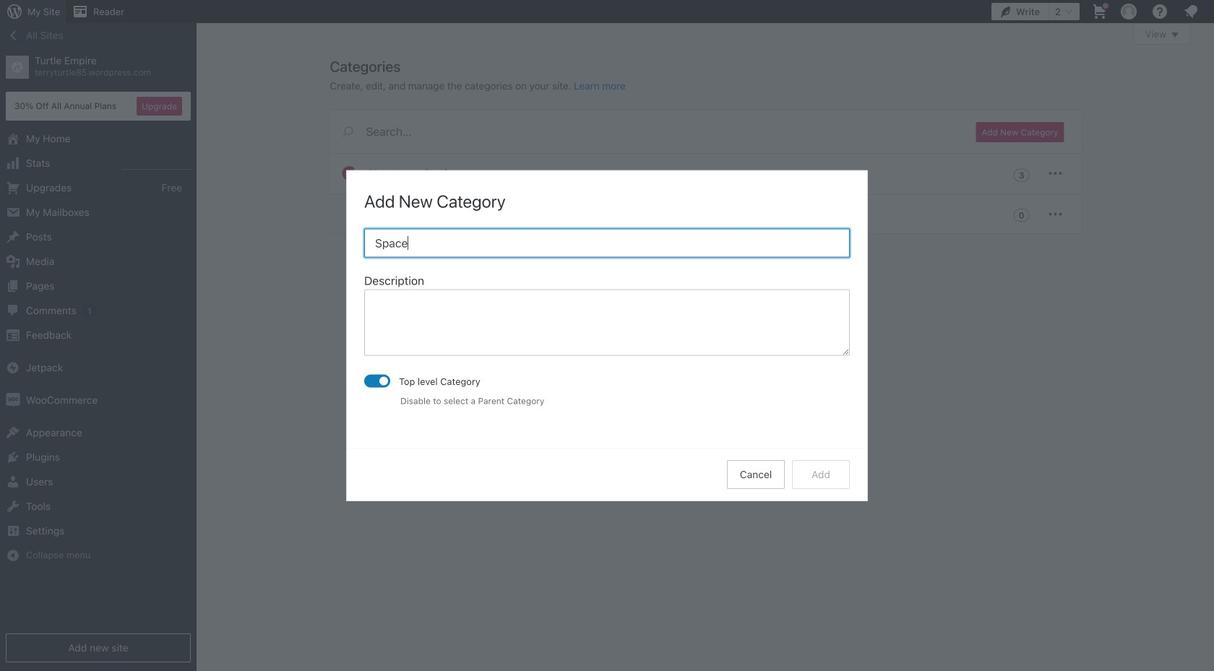 Task type: describe. For each thing, give the bounding box(es) containing it.
toggle menu image for fungus image
[[1047, 206, 1065, 223]]

help image
[[1152, 3, 1169, 20]]

img image
[[6, 393, 20, 408]]

toggle menu image for the uncategorized icon
[[1047, 165, 1065, 182]]

manage your notifications image
[[1183, 3, 1200, 20]]



Task type: vqa. For each thing, say whether or not it's contained in the screenshot.
My Profile image
no



Task type: locate. For each thing, give the bounding box(es) containing it.
toggle menu image
[[1047, 165, 1065, 182], [1047, 206, 1065, 223]]

group
[[364, 272, 850, 360]]

New Category Name text field
[[364, 229, 850, 258]]

dialog
[[347, 171, 868, 501]]

highest hourly views 0 image
[[122, 160, 191, 170]]

0 vertical spatial toggle menu image
[[1047, 165, 1065, 182]]

None text field
[[364, 289, 850, 356]]

None search field
[[330, 111, 959, 153]]

uncategorized image
[[341, 165, 358, 182]]

1 vertical spatial toggle menu image
[[1047, 206, 1065, 223]]

2 toggle menu image from the top
[[1047, 206, 1065, 223]]

update your profile, personal settings, and more image
[[1121, 3, 1138, 20]]

1 toggle menu image from the top
[[1047, 165, 1065, 182]]

closed image
[[1172, 33, 1179, 38]]

fungus image
[[364, 206, 381, 223]]

my shopping cart image
[[1092, 3, 1109, 20]]

main content
[[330, 23, 1191, 234]]



